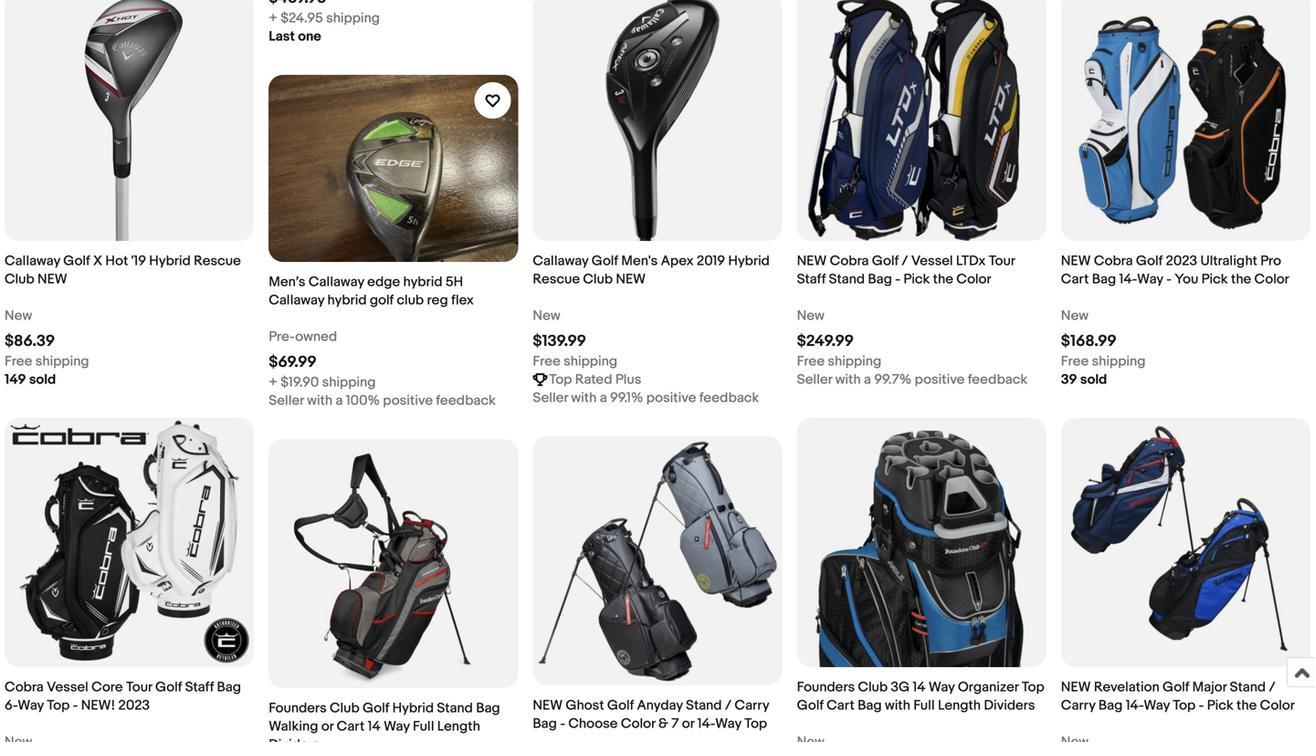 Task type: locate. For each thing, give the bounding box(es) containing it.
carry for new revelation golf major stand / carry bag 14-way top - pick the color
[[1061, 698, 1096, 714]]

0 horizontal spatial cobra
[[5, 680, 44, 696]]

0 vertical spatial founders
[[797, 680, 855, 696]]

1 horizontal spatial 14
[[913, 680, 926, 696]]

cobra inside new cobra golf 2023 ultralight pro cart bag 14-way - you pick the color
[[1094, 253, 1133, 270]]

0 horizontal spatial founders
[[269, 701, 327, 717]]

top down the major
[[1173, 698, 1196, 714]]

tour right core
[[126, 680, 152, 696]]

free
[[5, 354, 32, 370], [533, 354, 561, 370], [797, 354, 825, 370], [1061, 354, 1089, 370]]

hybrid inside callaway golf x hot '19 hybrid rescue club new
[[149, 253, 191, 270]]

or right 7
[[682, 716, 695, 733]]

cart inside founders club golf hybrid stand bag walking or cart 14 way full length dividers
[[337, 719, 365, 735]]

1 vertical spatial 14-
[[1126, 698, 1144, 714]]

way
[[1137, 271, 1164, 288], [929, 680, 955, 696], [18, 698, 44, 714], [1144, 698, 1170, 714], [715, 716, 742, 733], [384, 719, 410, 735]]

positive
[[915, 372, 965, 388], [646, 390, 696, 407], [383, 393, 433, 409]]

men's
[[621, 253, 658, 270]]

1 vertical spatial /
[[1269, 680, 1276, 696]]

callaway left the edge
[[309, 274, 364, 290]]

feedback
[[968, 372, 1028, 388], [699, 390, 759, 407], [436, 393, 496, 409]]

staff
[[797, 271, 826, 288], [185, 680, 214, 696]]

free shipping text field for $139.99
[[533, 353, 618, 371]]

cobra inside cobra vessel core tour golf staff bag 6-way top - new! 2023
[[5, 680, 44, 696]]

2 vertical spatial /
[[725, 698, 732, 714]]

the
[[933, 271, 954, 288], [1231, 271, 1252, 288], [1237, 698, 1257, 714]]

founders club 3g 14 way organizer top golf cart bag with full length dividers link
[[797, 418, 1047, 743]]

0 vertical spatial /
[[902, 253, 908, 270]]

new inside new ghost golf anyday stand / carry bag - choose color & 7 or 14-way top
[[533, 698, 563, 714]]

/ right anyday
[[725, 698, 732, 714]]

last
[[269, 28, 295, 45]]

shipping up the rated on the bottom left of page
[[564, 354, 618, 370]]

0 vertical spatial 14-
[[1120, 271, 1137, 288]]

golf
[[370, 292, 394, 309]]

1 horizontal spatial sold
[[1081, 372, 1107, 388]]

2 horizontal spatial new text field
[[1061, 307, 1089, 325]]

+ up the last
[[269, 10, 278, 26]]

tour right ltdx
[[989, 253, 1015, 270]]

new text field for $168.99
[[1061, 307, 1089, 325]]

1 vertical spatial staff
[[185, 680, 214, 696]]

0 horizontal spatial sold
[[29, 372, 56, 388]]

4 new from the left
[[1061, 308, 1089, 324]]

shipping inside new $139.99 free shipping
[[564, 354, 618, 370]]

with down + $19.90 shipping text field
[[307, 393, 333, 409]]

1 horizontal spatial new text field
[[533, 307, 561, 325]]

or right walking
[[321, 719, 334, 735]]

new left revelation
[[1061, 680, 1091, 696]]

tour inside 'new cobra golf / vessel ltdx tour staff stand bag - pick the color'
[[989, 253, 1015, 270]]

sold inside new $168.99 free shipping 39 sold
[[1081, 372, 1107, 388]]

2 horizontal spatial cart
[[1061, 271, 1089, 288]]

0 horizontal spatial cart
[[337, 719, 365, 735]]

1 horizontal spatial or
[[682, 716, 695, 733]]

new text field up $139.99
[[533, 307, 561, 325]]

length
[[938, 698, 981, 714], [437, 719, 480, 735]]

0 vertical spatial 2023
[[1166, 253, 1198, 270]]

shipping inside new $168.99 free shipping 39 sold
[[1092, 354, 1146, 370]]

+ left the $19.90
[[269, 374, 278, 391]]

pick
[[904, 271, 930, 288], [1202, 271, 1228, 288], [1207, 698, 1234, 714]]

1 vertical spatial length
[[437, 719, 480, 735]]

sold down free shipping text box
[[29, 372, 56, 388]]

Seller with a 99.1% positive feedback text field
[[533, 389, 759, 407]]

revelation
[[1094, 680, 1160, 696]]

- left you
[[1167, 271, 1172, 288]]

callaway inside callaway golf men's apex 2019 hybrid rescue club new
[[533, 253, 589, 270]]

2 new text field from the left
[[533, 307, 561, 325]]

bag inside new revelation golf major stand / carry bag 14-way top - pick the color
[[1099, 698, 1123, 714]]

pro
[[1261, 253, 1282, 270]]

1 vertical spatial full
[[413, 719, 434, 735]]

free shipping text field down the $168.99
[[1061, 353, 1146, 371]]

callaway
[[5, 253, 60, 270], [533, 253, 589, 270], [309, 274, 364, 290], [269, 292, 324, 309]]

14- left you
[[1120, 271, 1137, 288]]

14- for revelation
[[1126, 698, 1144, 714]]

hybrid inside callaway golf men's apex 2019 hybrid rescue club new
[[728, 253, 770, 270]]

a
[[864, 372, 871, 388], [600, 390, 607, 407], [336, 393, 343, 409]]

2 free from the left
[[533, 354, 561, 370]]

bag
[[868, 271, 892, 288], [1092, 271, 1116, 288], [217, 680, 241, 696], [858, 698, 882, 714], [1099, 698, 1123, 714], [476, 701, 500, 717], [533, 716, 557, 733]]

way inside cobra vessel core tour golf staff bag 6-way top - new! 2023
[[18, 698, 44, 714]]

free down $139.99
[[533, 354, 561, 370]]

color inside new revelation golf major stand / carry bag 14-way top - pick the color
[[1260, 698, 1295, 714]]

new for $86.39
[[5, 308, 32, 324]]

founders up walking
[[269, 701, 327, 717]]

0 horizontal spatial positive
[[383, 393, 433, 409]]

/
[[902, 253, 908, 270], [1269, 680, 1276, 696], [725, 698, 732, 714]]

hybrid
[[149, 253, 191, 270], [728, 253, 770, 270], [392, 701, 434, 717]]

0 vertical spatial length
[[938, 698, 981, 714]]

1 horizontal spatial seller
[[533, 390, 568, 407]]

organizer
[[958, 680, 1019, 696]]

rescue
[[194, 253, 241, 270], [533, 271, 580, 288]]

1 horizontal spatial cobra
[[830, 253, 869, 270]]

2019
[[697, 253, 725, 270]]

dividers
[[984, 698, 1035, 714], [269, 737, 320, 743]]

new left ghost
[[533, 698, 563, 714]]

1 horizontal spatial free shipping text field
[[797, 353, 882, 371]]

1 horizontal spatial positive
[[646, 390, 696, 407]]

new inside new cobra golf 2023 ultralight pro cart bag 14-way - you pick the color
[[1061, 253, 1091, 270]]

shipping down $249.99 text box
[[828, 354, 882, 370]]

hybrid
[[403, 274, 443, 290], [327, 292, 367, 309]]

2 carry from the left
[[1061, 698, 1096, 714]]

Seller with a 100% positive feedback text field
[[269, 392, 496, 410]]

2 horizontal spatial positive
[[915, 372, 965, 388]]

1 horizontal spatial full
[[914, 698, 935, 714]]

0 vertical spatial tour
[[989, 253, 1015, 270]]

2 vertical spatial 14-
[[698, 716, 715, 733]]

with inside founders club 3g 14 way organizer top golf cart bag with full length dividers
[[885, 698, 911, 714]]

top
[[549, 372, 572, 388], [1022, 680, 1045, 696], [47, 698, 70, 714], [1173, 698, 1196, 714], [745, 716, 767, 733]]

new down men's
[[616, 271, 646, 288]]

new up $249.99
[[797, 308, 825, 324]]

2 horizontal spatial feedback
[[968, 372, 1028, 388]]

top right 7
[[745, 716, 767, 733]]

shipping right "$24.95"
[[326, 10, 380, 26]]

stand inside new ghost golf anyday stand / carry bag - choose color & 7 or 14-way top
[[686, 698, 722, 714]]

None text field
[[269, 0, 326, 8], [5, 733, 32, 743], [797, 733, 825, 743], [1061, 733, 1089, 743], [269, 0, 326, 8], [5, 733, 32, 743], [797, 733, 825, 743], [1061, 733, 1089, 743]]

14-
[[1120, 271, 1137, 288], [1126, 698, 1144, 714], [698, 716, 715, 733]]

14 right walking
[[368, 719, 381, 735]]

2023 inside cobra vessel core tour golf staff bag 6-way top - new! 2023
[[118, 698, 150, 714]]

new up $86.39 text field
[[5, 308, 32, 324]]

golf
[[63, 253, 90, 270], [592, 253, 618, 270], [872, 253, 899, 270], [1136, 253, 1163, 270], [155, 680, 182, 696], [1163, 680, 1190, 696], [607, 698, 634, 714], [797, 698, 824, 714], [363, 701, 389, 717]]

seller down top rated plus
[[533, 390, 568, 407]]

3 new from the left
[[797, 308, 825, 324]]

top right organizer
[[1022, 680, 1045, 696]]

hybrid left golf
[[327, 292, 367, 309]]

0 horizontal spatial hybrid
[[327, 292, 367, 309]]

1 horizontal spatial cart
[[827, 698, 855, 714]]

1 vertical spatial cart
[[827, 698, 855, 714]]

0 vertical spatial cart
[[1061, 271, 1089, 288]]

stand
[[829, 271, 865, 288], [1230, 680, 1266, 696], [686, 698, 722, 714], [437, 701, 473, 717]]

pre-
[[269, 329, 295, 345]]

1 horizontal spatial hybrid
[[403, 274, 443, 290]]

+ $19.90 shipping text field
[[269, 373, 376, 392]]

pick up new $249.99 free shipping seller with a 99.7% positive feedback
[[904, 271, 930, 288]]

14- for cobra
[[1120, 271, 1137, 288]]

&
[[659, 716, 669, 733]]

2 sold from the left
[[1081, 372, 1107, 388]]

free for $249.99
[[797, 354, 825, 370]]

1 + from the top
[[269, 10, 278, 26]]

- up new $249.99 free shipping seller with a 99.7% positive feedback
[[895, 271, 901, 288]]

14- down revelation
[[1126, 698, 1144, 714]]

new up $168.99 text box
[[1061, 253, 1091, 270]]

14
[[913, 680, 926, 696], [368, 719, 381, 735]]

carry inside new ghost golf anyday stand / carry bag - choose color & 7 or 14-way top
[[735, 698, 769, 714]]

0 vertical spatial rescue
[[194, 253, 241, 270]]

1 horizontal spatial 2023
[[1166, 253, 1198, 270]]

shipping up the 149 sold text box
[[35, 354, 89, 370]]

new up $139.99
[[533, 308, 561, 324]]

3 free from the left
[[797, 354, 825, 370]]

$139.99 text field
[[533, 332, 586, 351]]

free inside "new $86.39 free shipping 149 sold"
[[5, 354, 32, 370]]

1 vertical spatial rescue
[[533, 271, 580, 288]]

0 horizontal spatial feedback
[[436, 393, 496, 409]]

new for $139.99
[[533, 308, 561, 324]]

0 vertical spatial +
[[269, 10, 278, 26]]

0 horizontal spatial vessel
[[47, 680, 88, 696]]

a left the 99.7%
[[864, 372, 871, 388]]

bag inside cobra vessel core tour golf staff bag 6-way top - new! 2023
[[217, 680, 241, 696]]

- left new!
[[73, 698, 78, 714]]

cart inside new cobra golf 2023 ultralight pro cart bag 14-way - you pick the color
[[1061, 271, 1089, 288]]

positive right 100% at bottom left
[[383, 393, 433, 409]]

2 horizontal spatial /
[[1269, 680, 1276, 696]]

tour
[[989, 253, 1015, 270], [126, 680, 152, 696]]

2 horizontal spatial free shipping text field
[[1061, 353, 1146, 371]]

callaway left men's
[[533, 253, 589, 270]]

sold for $86.39
[[29, 372, 56, 388]]

Free shipping text field
[[533, 353, 618, 371], [797, 353, 882, 371], [1061, 353, 1146, 371]]

1 horizontal spatial dividers
[[984, 698, 1035, 714]]

3 new text field from the left
[[1061, 307, 1089, 325]]

color
[[957, 271, 992, 288], [1255, 271, 1290, 288], [1260, 698, 1295, 714], [621, 716, 656, 733]]

new text field up $86.39 text field
[[5, 307, 32, 325]]

- down the major
[[1199, 698, 1204, 714]]

1 horizontal spatial a
[[600, 390, 607, 407]]

founders club golf hybrid stand bag walking or cart 14 way full length dividers
[[269, 701, 500, 743]]

seller down $249.99 text box
[[797, 372, 832, 388]]

with down $249.99
[[835, 372, 861, 388]]

new
[[5, 308, 32, 324], [533, 308, 561, 324], [797, 308, 825, 324], [1061, 308, 1089, 324]]

full inside founders club golf hybrid stand bag walking or cart 14 way full length dividers
[[413, 719, 434, 735]]

shipping inside new $249.99 free shipping seller with a 99.7% positive feedback
[[828, 354, 882, 370]]

14- inside new revelation golf major stand / carry bag 14-way top - pick the color
[[1126, 698, 1144, 714]]

free shipping text field down $249.99 text box
[[797, 353, 882, 371]]

stand inside founders club golf hybrid stand bag walking or cart 14 way full length dividers
[[437, 701, 473, 717]]

founders
[[797, 680, 855, 696], [269, 701, 327, 717]]

founders inside founders club golf hybrid stand bag walking or cart 14 way full length dividers
[[269, 701, 327, 717]]

$69.99
[[269, 353, 317, 372]]

founders club 3g 14 way organizer top golf cart bag with full length dividers
[[797, 680, 1045, 714]]

new
[[797, 253, 827, 270], [1061, 253, 1091, 270], [37, 271, 67, 288], [616, 271, 646, 288], [1061, 680, 1091, 696], [533, 698, 563, 714]]

staff inside cobra vessel core tour golf staff bag 6-way top - new! 2023
[[185, 680, 214, 696]]

0 vertical spatial dividers
[[984, 698, 1035, 714]]

+ inside pre-owned $69.99 + $19.90 shipping seller with a 100% positive feedback
[[269, 374, 278, 391]]

1 carry from the left
[[735, 698, 769, 714]]

0 horizontal spatial a
[[336, 393, 343, 409]]

with
[[835, 372, 861, 388], [571, 390, 597, 407], [307, 393, 333, 409], [885, 698, 911, 714]]

club
[[5, 271, 34, 288], [583, 271, 613, 288], [858, 680, 888, 696], [330, 701, 360, 717]]

sold for $168.99
[[1081, 372, 1107, 388]]

free inside new $249.99 free shipping seller with a 99.7% positive feedback
[[797, 354, 825, 370]]

cart for founders club golf hybrid stand bag walking or cart 14 way full length dividers
[[337, 719, 365, 735]]

positive right the 99.7%
[[915, 372, 965, 388]]

new text field for $86.39
[[5, 307, 32, 325]]

top inside cobra vessel core tour golf staff bag 6-way top - new! 2023
[[47, 698, 70, 714]]

1 vertical spatial founders
[[269, 701, 327, 717]]

new inside 'new cobra golf / vessel ltdx tour staff stand bag - pick the color'
[[797, 253, 827, 270]]

vessel
[[912, 253, 953, 270], [47, 680, 88, 696]]

new text field for $139.99
[[533, 307, 561, 325]]

golf inside 'new cobra golf / vessel ltdx tour staff stand bag - pick the color'
[[872, 253, 899, 270]]

hybrid for $139.99
[[728, 253, 770, 270]]

you
[[1175, 271, 1199, 288]]

cart inside founders club 3g 14 way organizer top golf cart bag with full length dividers
[[827, 698, 855, 714]]

free down $249.99 text box
[[797, 354, 825, 370]]

2 free shipping text field from the left
[[797, 353, 882, 371]]

14- right 7
[[698, 716, 715, 733]]

0 horizontal spatial hybrid
[[149, 253, 191, 270]]

-
[[895, 271, 901, 288], [1167, 271, 1172, 288], [73, 698, 78, 714], [1199, 698, 1204, 714], [560, 716, 565, 733]]

free shipping text field for $168.99
[[1061, 353, 1146, 371]]

walking
[[269, 719, 318, 735]]

a inside text box
[[600, 390, 607, 407]]

1 vertical spatial vessel
[[47, 680, 88, 696]]

reg
[[427, 292, 448, 309]]

positive right 99.1%
[[646, 390, 696, 407]]

new inside new revelation golf major stand / carry bag 14-way top - pick the color
[[1061, 680, 1091, 696]]

0 horizontal spatial free shipping text field
[[533, 353, 618, 371]]

new $168.99 free shipping 39 sold
[[1061, 308, 1146, 388]]

$86.39
[[5, 332, 55, 351]]

callaway left x
[[5, 253, 60, 270]]

0 vertical spatial hybrid
[[403, 274, 443, 290]]

0 horizontal spatial full
[[413, 719, 434, 735]]

x
[[93, 253, 102, 270]]

new inside "new $86.39 free shipping 149 sold"
[[5, 308, 32, 324]]

new revelation golf major stand / carry bag 14-way top - pick the color
[[1061, 680, 1295, 714]]

99.1%
[[610, 390, 643, 407]]

'19
[[131, 253, 146, 270]]

cart
[[1061, 271, 1089, 288], [827, 698, 855, 714], [337, 719, 365, 735]]

dividers down walking
[[269, 737, 320, 743]]

1 horizontal spatial tour
[[989, 253, 1015, 270]]

or
[[682, 716, 695, 733], [321, 719, 334, 735]]

2 horizontal spatial cobra
[[1094, 253, 1133, 270]]

1 vertical spatial 14
[[368, 719, 381, 735]]

/ inside new revelation golf major stand / carry bag 14-way top - pick the color
[[1269, 680, 1276, 696]]

Pre-owned text field
[[269, 328, 337, 346]]

stand for new revelation golf major stand / carry bag 14-way top - pick the color
[[1230, 680, 1266, 696]]

vessel up new!
[[47, 680, 88, 696]]

new $139.99 free shipping
[[533, 308, 618, 370]]

rescue inside callaway golf men's apex 2019 hybrid rescue club new
[[533, 271, 580, 288]]

new text field up $168.99 text box
[[1061, 307, 1089, 325]]

2023 down core
[[118, 698, 150, 714]]

free up "39"
[[1061, 354, 1089, 370]]

4 free from the left
[[1061, 354, 1089, 370]]

bag inside founders club golf hybrid stand bag walking or cart 14 way full length dividers
[[476, 701, 500, 717]]

dividers inside founders club golf hybrid stand bag walking or cart 14 way full length dividers
[[269, 737, 320, 743]]

pick inside new revelation golf major stand / carry bag 14-way top - pick the color
[[1207, 698, 1234, 714]]

2023
[[1166, 253, 1198, 270], [118, 698, 150, 714]]

new for $168.99
[[1061, 308, 1089, 324]]

0 horizontal spatial 14
[[368, 719, 381, 735]]

free inside new $139.99 free shipping
[[533, 354, 561, 370]]

top left the rated on the bottom left of page
[[549, 372, 572, 388]]

sold inside "new $86.39 free shipping 149 sold"
[[29, 372, 56, 388]]

- inside cobra vessel core tour golf staff bag 6-way top - new! 2023
[[73, 698, 78, 714]]

2 vertical spatial cart
[[337, 719, 365, 735]]

2 + from the top
[[269, 374, 278, 391]]

shipping for $168.99
[[1092, 354, 1146, 370]]

founders club golf hybrid stand bag walking or cart 14 way full length dividers link
[[269, 439, 518, 743]]

new for $249.99
[[797, 308, 825, 324]]

new ghost golf anyday stand / carry bag - choose color & 7 or 14-way top
[[533, 698, 769, 733]]

0 horizontal spatial carry
[[735, 698, 769, 714]]

new inside new $249.99 free shipping seller with a 99.7% positive feedback
[[797, 308, 825, 324]]

rescue right '19
[[194, 253, 241, 270]]

14- inside new ghost golf anyday stand / carry bag - choose color & 7 or 14-way top
[[698, 716, 715, 733]]

1 horizontal spatial /
[[902, 253, 908, 270]]

feedback inside new $249.99 free shipping seller with a 99.7% positive feedback
[[968, 372, 1028, 388]]

new up $86.39 text field
[[37, 271, 67, 288]]

Top Rated Plus text field
[[549, 371, 642, 389]]

0 horizontal spatial staff
[[185, 680, 214, 696]]

new up $168.99 text box
[[1061, 308, 1089, 324]]

free shipping text field down $139.99 text field
[[533, 353, 618, 371]]

dividers down organizer
[[984, 698, 1035, 714]]

0 horizontal spatial rescue
[[194, 253, 241, 270]]

hybrid for $86.39
[[149, 253, 191, 270]]

seller with a 99.1% positive feedback
[[533, 390, 759, 407]]

1 horizontal spatial staff
[[797, 271, 826, 288]]

1 horizontal spatial rescue
[[533, 271, 580, 288]]

0 vertical spatial 14
[[913, 680, 926, 696]]

1 sold from the left
[[29, 372, 56, 388]]

0 vertical spatial vessel
[[912, 253, 953, 270]]

way inside new revelation golf major stand / carry bag 14-way top - pick the color
[[1144, 698, 1170, 714]]

club inside founders club 3g 14 way organizer top golf cart bag with full length dividers
[[858, 680, 888, 696]]

1 vertical spatial +
[[269, 374, 278, 391]]

shipping down the $168.99
[[1092, 354, 1146, 370]]

2 horizontal spatial seller
[[797, 372, 832, 388]]

1 horizontal spatial length
[[938, 698, 981, 714]]

new ghost golf anyday stand / carry bag - choose color & 7 or 14-way top link
[[533, 436, 782, 743]]

1 horizontal spatial carry
[[1061, 698, 1096, 714]]

vessel left ltdx
[[912, 253, 953, 270]]

pick down the major
[[1207, 698, 1234, 714]]

- left choose
[[560, 716, 565, 733]]

golf inside callaway golf men's apex 2019 hybrid rescue club new
[[592, 253, 618, 270]]

0 horizontal spatial seller
[[269, 393, 304, 409]]

Last one text field
[[269, 27, 321, 46]]

free for $168.99
[[1061, 354, 1089, 370]]

1 horizontal spatial feedback
[[699, 390, 759, 407]]

full for hybrid
[[413, 719, 434, 735]]

golf inside callaway golf x hot '19 hybrid rescue club new
[[63, 253, 90, 270]]

Free shipping text field
[[5, 353, 89, 371]]

top inside new ghost golf anyday stand / carry bag - choose color & 7 or 14-way top
[[745, 716, 767, 733]]

New text field
[[5, 307, 32, 325], [533, 307, 561, 325], [1061, 307, 1089, 325]]

$86.39 text field
[[5, 332, 55, 351]]

core
[[91, 680, 123, 696]]

hybrid up club at the left
[[403, 274, 443, 290]]

2023 up you
[[1166, 253, 1198, 270]]

carry
[[735, 698, 769, 714], [1061, 698, 1096, 714]]

ltdx
[[956, 253, 986, 270]]

0 horizontal spatial dividers
[[269, 737, 320, 743]]

1 vertical spatial tour
[[126, 680, 152, 696]]

golf inside founders club 3g 14 way organizer top golf cart bag with full length dividers
[[797, 698, 824, 714]]

0 horizontal spatial length
[[437, 719, 480, 735]]

1 vertical spatial 2023
[[118, 698, 150, 714]]

free up '149'
[[5, 354, 32, 370]]

0 horizontal spatial tour
[[126, 680, 152, 696]]

with down 3g
[[885, 698, 911, 714]]

/ left ltdx
[[902, 253, 908, 270]]

seller down the $19.90
[[269, 393, 304, 409]]

- inside new revelation golf major stand / carry bag 14-way top - pick the color
[[1199, 698, 1204, 714]]

0 horizontal spatial new text field
[[5, 307, 32, 325]]

a left 100% at bottom left
[[336, 393, 343, 409]]

0 horizontal spatial /
[[725, 698, 732, 714]]

shipping up 100% at bottom left
[[322, 374, 376, 391]]

new $86.39 free shipping 149 sold
[[5, 308, 89, 388]]

rescue up $139.99
[[533, 271, 580, 288]]

bag inside new ghost golf anyday stand / carry bag - choose color & 7 or 14-way top
[[533, 716, 557, 733]]

3 free shipping text field from the left
[[1061, 353, 1146, 371]]

top left new!
[[47, 698, 70, 714]]

pick for new cobra golf 2023 ultralight pro cart bag 14-way - you pick the color
[[1202, 271, 1228, 288]]

1 vertical spatial dividers
[[269, 737, 320, 743]]

founders inside founders club 3g 14 way organizer top golf cart bag with full length dividers
[[797, 680, 855, 696]]

2 horizontal spatial hybrid
[[728, 253, 770, 270]]

1 new from the left
[[5, 308, 32, 324]]

a down top rated plus
[[600, 390, 607, 407]]

new inside callaway golf x hot '19 hybrid rescue club new
[[37, 271, 67, 288]]

cobra up $249.99
[[830, 253, 869, 270]]

carry for new ghost golf anyday stand / carry bag - choose color & 7 or 14-way top
[[735, 698, 769, 714]]

men's callaway edge hybrid 5h callaway hybrid golf club reg flex
[[269, 274, 474, 309]]

/ inside new ghost golf anyday stand / carry bag - choose color & 7 or 14-way top
[[725, 698, 732, 714]]

2 horizontal spatial a
[[864, 372, 871, 388]]

the inside new cobra golf 2023 ultralight pro cart bag 14-way - you pick the color
[[1231, 271, 1252, 288]]

sold right "39"
[[1081, 372, 1107, 388]]

shipping inside "new $86.39 free shipping 149 sold"
[[35, 354, 89, 370]]

1 new text field from the left
[[5, 307, 32, 325]]

0 vertical spatial full
[[914, 698, 935, 714]]

stand inside new revelation golf major stand / carry bag 14-way top - pick the color
[[1230, 680, 1266, 696]]

14- inside new cobra golf 2023 ultralight pro cart bag 14-way - you pick the color
[[1120, 271, 1137, 288]]

1 free from the left
[[5, 354, 32, 370]]

new up new text box at the right top of page
[[797, 253, 827, 270]]

cobra
[[830, 253, 869, 270], [1094, 253, 1133, 270], [5, 680, 44, 696]]

1 free shipping text field from the left
[[533, 353, 618, 371]]

new inside new $168.99 free shipping 39 sold
[[1061, 308, 1089, 324]]

pick down ultralight
[[1202, 271, 1228, 288]]

new revelation golf major stand / carry bag 14-way top - pick the color link
[[1061, 418, 1311, 743]]

sold
[[29, 372, 56, 388], [1081, 372, 1107, 388]]

1 horizontal spatial vessel
[[912, 253, 953, 270]]

golf inside new revelation golf major stand / carry bag 14-way top - pick the color
[[1163, 680, 1190, 696]]

14 right 3g
[[913, 680, 926, 696]]

way inside founders club golf hybrid stand bag walking or cart 14 way full length dividers
[[384, 719, 410, 735]]

pick inside new cobra golf 2023 ultralight pro cart bag 14-way - you pick the color
[[1202, 271, 1228, 288]]

founders left 3g
[[797, 680, 855, 696]]

with down the rated on the bottom left of page
[[571, 390, 597, 407]]

vessel inside 'new cobra golf / vessel ltdx tour staff stand bag - pick the color'
[[912, 253, 953, 270]]

1 horizontal spatial hybrid
[[392, 701, 434, 717]]

2 new from the left
[[533, 308, 561, 324]]

/ right the major
[[1269, 680, 1276, 696]]

0 horizontal spatial 2023
[[118, 698, 150, 714]]

shipping inside pre-owned $69.99 + $19.90 shipping seller with a 100% positive feedback
[[322, 374, 376, 391]]

99.7%
[[874, 372, 912, 388]]

founders for or
[[269, 701, 327, 717]]

cobra up $168.99 text box
[[1094, 253, 1133, 270]]

0 vertical spatial staff
[[797, 271, 826, 288]]

0 horizontal spatial or
[[321, 719, 334, 735]]

cobra for $249.99
[[830, 253, 869, 270]]

1 horizontal spatial founders
[[797, 680, 855, 696]]

cobra up "6-"
[[5, 680, 44, 696]]



Task type: vqa. For each thing, say whether or not it's contained in the screenshot.


Task type: describe. For each thing, give the bounding box(es) containing it.
new cobra golf / vessel ltdx tour staff stand bag - pick the color
[[797, 253, 1015, 288]]

positive inside text box
[[646, 390, 696, 407]]

- for top
[[73, 698, 78, 714]]

seller inside seller with a 99.1% positive feedback text box
[[533, 390, 568, 407]]

free shipping text field for $249.99
[[797, 353, 882, 371]]

major
[[1193, 680, 1227, 696]]

dividers for top
[[984, 698, 1035, 714]]

cobra vessel core tour golf staff bag 6-way top - new! 2023 link
[[5, 418, 254, 743]]

shipping for $86.39
[[35, 354, 89, 370]]

dividers for walking
[[269, 737, 320, 743]]

New text field
[[797, 307, 825, 325]]

Seller with a 99.7% positive feedback text field
[[797, 371, 1028, 389]]

way inside founders club 3g 14 way organizer top golf cart bag with full length dividers
[[929, 680, 955, 696]]

$24.95
[[281, 10, 323, 26]]

positive inside new $249.99 free shipping seller with a 99.7% positive feedback
[[915, 372, 965, 388]]

length for way
[[938, 698, 981, 714]]

/ for new revelation golf major stand / carry bag 14-way top - pick the color
[[1269, 680, 1276, 696]]

bag inside 'new cobra golf / vessel ltdx tour staff stand bag - pick the color'
[[868, 271, 892, 288]]

new inside callaway golf men's apex 2019 hybrid rescue club new
[[616, 271, 646, 288]]

$168.99
[[1061, 332, 1117, 351]]

$139.99
[[533, 332, 586, 351]]

color inside new cobra golf 2023 ultralight pro cart bag 14-way - you pick the color
[[1255, 271, 1290, 288]]

+ $24.95 shipping text field
[[269, 9, 380, 27]]

callaway down 'men's'
[[269, 292, 324, 309]]

6-
[[5, 698, 18, 714]]

new $249.99 free shipping seller with a 99.7% positive feedback
[[797, 308, 1028, 388]]

cobra for $168.99
[[1094, 253, 1133, 270]]

callaway inside callaway golf x hot '19 hybrid rescue club new
[[5, 253, 60, 270]]

new for new ghost golf anyday stand / carry bag - choose color & 7 or 14-way top
[[533, 698, 563, 714]]

golf inside new cobra golf 2023 ultralight pro cart bag 14-way - you pick the color
[[1136, 253, 1163, 270]]

color inside new ghost golf anyday stand / carry bag - choose color & 7 or 14-way top
[[621, 716, 656, 733]]

the inside 'new cobra golf / vessel ltdx tour staff stand bag - pick the color'
[[933, 271, 954, 288]]

+ $24.95 shipping last one
[[269, 10, 380, 45]]

flex
[[451, 292, 474, 309]]

or inside new ghost golf anyday stand / carry bag - choose color & 7 or 14-way top
[[682, 716, 695, 733]]

new for new cobra golf 2023 ultralight pro cart bag 14-way - you pick the color
[[1061, 253, 1091, 270]]

one
[[298, 28, 321, 45]]

3g
[[891, 680, 910, 696]]

/ for new ghost golf anyday stand / carry bag - choose color & 7 or 14-way top
[[725, 698, 732, 714]]

14 inside founders club golf hybrid stand bag walking or cart 14 way full length dividers
[[368, 719, 381, 735]]

or inside founders club golf hybrid stand bag walking or cart 14 way full length dividers
[[321, 719, 334, 735]]

top inside text box
[[549, 372, 572, 388]]

with inside new $249.99 free shipping seller with a 99.7% positive feedback
[[835, 372, 861, 388]]

ghost
[[566, 698, 604, 714]]

hybrid inside founders club golf hybrid stand bag walking or cart 14 way full length dividers
[[392, 701, 434, 717]]

way inside new ghost golf anyday stand / carry bag - choose color & 7 or 14-way top
[[715, 716, 742, 733]]

tour inside cobra vessel core tour golf staff bag 6-way top - new! 2023
[[126, 680, 152, 696]]

149 sold text field
[[5, 371, 56, 389]]

new for new cobra golf / vessel ltdx tour staff stand bag - pick the color
[[797, 253, 827, 270]]

club inside callaway golf men's apex 2019 hybrid rescue club new
[[583, 271, 613, 288]]

a inside new $249.99 free shipping seller with a 99.7% positive feedback
[[864, 372, 871, 388]]

seller inside new $249.99 free shipping seller with a 99.7% positive feedback
[[797, 372, 832, 388]]

100%
[[346, 393, 380, 409]]

with inside pre-owned $69.99 + $19.90 shipping seller with a 100% positive feedback
[[307, 393, 333, 409]]

new for new revelation golf major stand / carry bag 14-way top - pick the color
[[1061, 680, 1091, 696]]

/ inside 'new cobra golf / vessel ltdx tour staff stand bag - pick the color'
[[902, 253, 908, 270]]

$69.99 text field
[[269, 353, 317, 372]]

the for new revelation golf major stand / carry bag 14-way top - pick the color
[[1237, 698, 1257, 714]]

club inside founders club golf hybrid stand bag walking or cart 14 way full length dividers
[[330, 701, 360, 717]]

free for $86.39
[[5, 354, 32, 370]]

$249.99 text field
[[797, 332, 854, 351]]

free for $139.99
[[533, 354, 561, 370]]

shipping for $139.99
[[564, 354, 618, 370]]

staff inside 'new cobra golf / vessel ltdx tour staff stand bag - pick the color'
[[797, 271, 826, 288]]

edge
[[367, 274, 400, 290]]

2023 inside new cobra golf 2023 ultralight pro cart bag 14-way - you pick the color
[[1166, 253, 1198, 270]]

new cobra golf 2023 ultralight pro cart bag 14-way - you pick the color
[[1061, 253, 1290, 288]]

anyday
[[637, 698, 683, 714]]

bag inside founders club 3g 14 way organizer top golf cart bag with full length dividers
[[858, 698, 882, 714]]

golf inside founders club golf hybrid stand bag walking or cart 14 way full length dividers
[[363, 701, 389, 717]]

the for new cobra golf 2023 ultralight pro cart bag 14-way - you pick the color
[[1231, 271, 1252, 288]]

cobra vessel core tour golf staff bag 6-way top - new! 2023
[[5, 680, 241, 714]]

stand for founders club golf hybrid stand bag walking or cart 14 way full length dividers
[[437, 701, 473, 717]]

- for way
[[1167, 271, 1172, 288]]

way inside new cobra golf 2023 ultralight pro cart bag 14-way - you pick the color
[[1137, 271, 1164, 288]]

rated
[[575, 372, 613, 388]]

149
[[5, 372, 26, 388]]

club inside callaway golf x hot '19 hybrid rescue club new
[[5, 271, 34, 288]]

pre-owned $69.99 + $19.90 shipping seller with a 100% positive feedback
[[269, 329, 496, 409]]

7
[[672, 716, 679, 733]]

color inside 'new cobra golf / vessel ltdx tour staff stand bag - pick the color'
[[957, 271, 992, 288]]

vessel inside cobra vessel core tour golf staff bag 6-way top - new! 2023
[[47, 680, 88, 696]]

golf inside cobra vessel core tour golf staff bag 6-way top - new! 2023
[[155, 680, 182, 696]]

apex
[[661, 253, 694, 270]]

founders for golf
[[797, 680, 855, 696]]

full for 14
[[914, 698, 935, 714]]

stand inside 'new cobra golf / vessel ltdx tour staff stand bag - pick the color'
[[829, 271, 865, 288]]

men's
[[269, 274, 306, 290]]

shipping for $249.99
[[828, 354, 882, 370]]

+ inside + $24.95 shipping last one
[[269, 10, 278, 26]]

14 inside founders club 3g 14 way organizer top golf cart bag with full length dividers
[[913, 680, 926, 696]]

seller inside pre-owned $69.99 + $19.90 shipping seller with a 100% positive feedback
[[269, 393, 304, 409]]

top inside new revelation golf major stand / carry bag 14-way top - pick the color
[[1173, 698, 1196, 714]]

owned
[[295, 329, 337, 345]]

39
[[1061, 372, 1077, 388]]

pick inside 'new cobra golf / vessel ltdx tour staff stand bag - pick the color'
[[904, 271, 930, 288]]

new!
[[81, 698, 115, 714]]

with inside text box
[[571, 390, 597, 407]]

choose
[[569, 716, 618, 733]]

1 vertical spatial hybrid
[[327, 292, 367, 309]]

rescue for $86.39
[[194, 253, 241, 270]]

top inside founders club 3g 14 way organizer top golf cart bag with full length dividers
[[1022, 680, 1045, 696]]

rescue for $139.99
[[533, 271, 580, 288]]

ultralight
[[1201, 253, 1258, 270]]

- inside new ghost golf anyday stand / carry bag - choose color & 7 or 14-way top
[[560, 716, 565, 733]]

length for stand
[[437, 719, 480, 735]]

stand for new ghost golf anyday stand / carry bag - choose color & 7 or 14-way top
[[686, 698, 722, 714]]

bag inside new cobra golf 2023 ultralight pro cart bag 14-way - you pick the color
[[1092, 271, 1116, 288]]

feedback inside pre-owned $69.99 + $19.90 shipping seller with a 100% positive feedback
[[436, 393, 496, 409]]

callaway golf x hot '19 hybrid rescue club new
[[5, 253, 241, 288]]

callaway golf men's apex 2019 hybrid rescue club new
[[533, 253, 770, 288]]

hot
[[105, 253, 128, 270]]

feedback inside seller with a 99.1% positive feedback text box
[[699, 390, 759, 407]]

shipping inside + $24.95 shipping last one
[[326, 10, 380, 26]]

plus
[[616, 372, 642, 388]]

cart for founders club 3g 14 way organizer top golf cart bag with full length dividers
[[827, 698, 855, 714]]

$168.99 text field
[[1061, 332, 1117, 351]]

5h
[[446, 274, 463, 290]]

- for bag
[[895, 271, 901, 288]]

positive inside pre-owned $69.99 + $19.90 shipping seller with a 100% positive feedback
[[383, 393, 433, 409]]

top rated plus
[[549, 372, 642, 388]]

39 sold text field
[[1061, 371, 1107, 389]]

club
[[397, 292, 424, 309]]

$19.90
[[281, 374, 319, 391]]

$249.99
[[797, 332, 854, 351]]

pick for new revelation golf major stand / carry bag 14-way top - pick the color
[[1207, 698, 1234, 714]]

a inside pre-owned $69.99 + $19.90 shipping seller with a 100% positive feedback
[[336, 393, 343, 409]]

golf inside new ghost golf anyday stand / carry bag - choose color & 7 or 14-way top
[[607, 698, 634, 714]]



